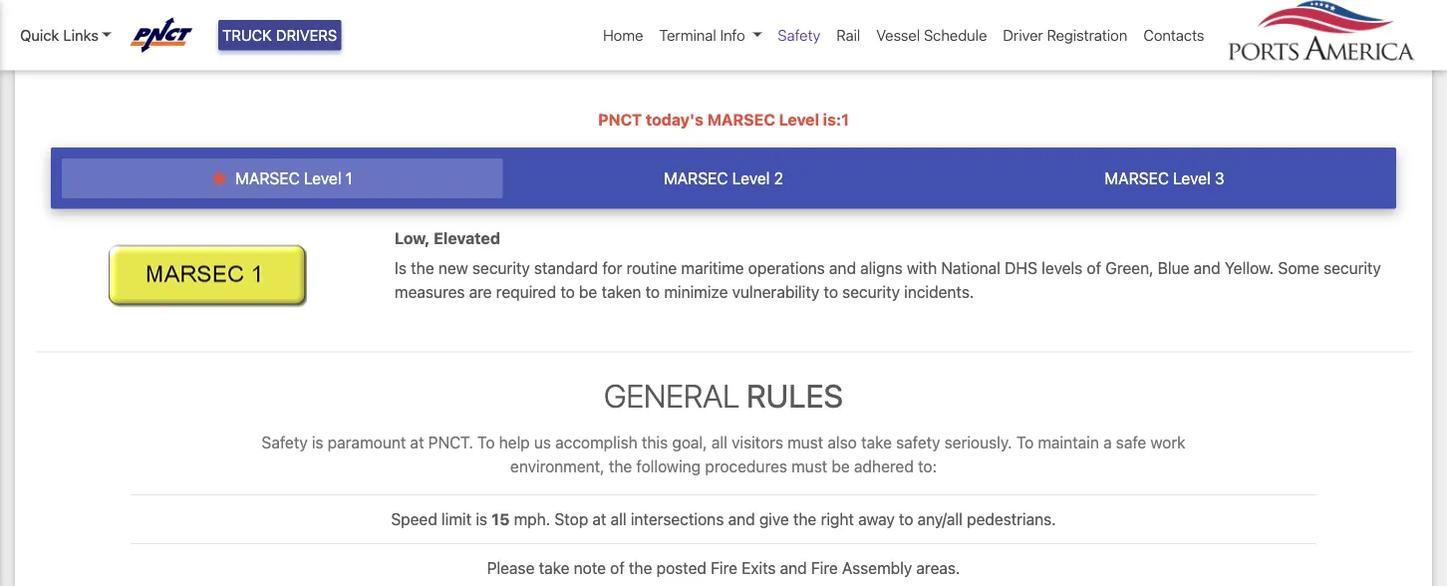 Task type: describe. For each thing, give the bounding box(es) containing it.
a
[[1104, 433, 1112, 452]]

driver registration link
[[996, 16, 1136, 54]]

work
[[1151, 433, 1186, 452]]

level for marsec level 1
[[304, 169, 342, 188]]

rail link
[[829, 16, 869, 54]]

pnct today's marsec level is:1
[[598, 110, 850, 129]]

0 horizontal spatial security
[[473, 258, 530, 277]]

any/all
[[918, 510, 963, 529]]

to down the standard
[[561, 282, 575, 301]]

safety link
[[770, 16, 829, 54]]

pedestrians.
[[967, 510, 1057, 529]]

terminal info
[[660, 26, 746, 44]]

marsec for marsec level 3
[[1105, 169, 1170, 188]]

driver
[[1004, 26, 1044, 44]]

seriously.
[[945, 433, 1013, 452]]

safety for safety
[[778, 26, 821, 44]]

is inside safety is paramount at pnct. to help us accomplish this goal, all visitors must also take safety seriously. to maintain a safe work environment,             the following procedures must be adhered to:
[[312, 433, 324, 452]]

exits
[[742, 559, 776, 578]]

vessel schedule
[[877, 26, 988, 44]]

to down routine
[[646, 282, 660, 301]]

quick links
[[20, 26, 99, 44]]

1 vertical spatial take
[[539, 559, 570, 578]]

drivers
[[276, 26, 337, 44]]

level for marsec level 3
[[1174, 169, 1211, 188]]

safety
[[897, 433, 941, 452]]

are
[[469, 282, 492, 301]]

intersections
[[631, 510, 724, 529]]

marsec level 1 link
[[62, 159, 503, 199]]

to right the 'away'
[[899, 510, 914, 529]]

tab list containing marsec level 1
[[51, 148, 1397, 209]]

1 to from the left
[[478, 433, 495, 452]]

help
[[499, 433, 530, 452]]

dhs
[[1005, 258, 1038, 277]]

low,
[[395, 229, 430, 248]]

vessel
[[877, 26, 921, 44]]

vulnerability
[[732, 282, 820, 301]]

visitors
[[732, 433, 784, 452]]

1 vertical spatial at
[[593, 510, 607, 529]]

new
[[439, 258, 468, 277]]

marsec for marsec level 2
[[664, 169, 729, 188]]

marsec level 3
[[1105, 169, 1225, 188]]

and right exits
[[780, 559, 807, 578]]

incidents.
[[905, 282, 975, 301]]

general
[[604, 377, 740, 414]]

rail
[[837, 26, 861, 44]]

explained
[[851, 37, 1013, 75]]

3
[[1216, 169, 1225, 188]]

0 vertical spatial must
[[788, 433, 824, 452]]

0 horizontal spatial all
[[611, 510, 627, 529]]

to down operations
[[824, 282, 839, 301]]

truck drivers
[[222, 26, 337, 44]]

for
[[603, 258, 623, 277]]

levels inside is the new security standard for routine maritime operations and aligns with national dhs levels of green, blue and yellow. some security measures are required to be taken to minimize vulnerability to security incidents.
[[1042, 258, 1083, 277]]

also
[[828, 433, 857, 452]]

minimize
[[664, 282, 728, 301]]

this
[[642, 433, 668, 452]]

terminal
[[660, 26, 717, 44]]

pnct
[[598, 110, 642, 129]]

aligns
[[861, 258, 903, 277]]

away
[[859, 510, 895, 529]]

level for marsec level 2
[[733, 169, 770, 188]]

quick
[[20, 26, 59, 44]]

1
[[346, 169, 353, 188]]

general rules
[[604, 377, 844, 414]]

registration
[[1048, 26, 1128, 44]]

please
[[487, 559, 535, 578]]

0 vertical spatial levels
[[734, 37, 845, 75]]

1 fire from the left
[[711, 559, 738, 578]]

note
[[574, 559, 606, 578]]

the left posted
[[629, 559, 653, 578]]

be inside is the new security standard for routine maritime operations and aligns with national dhs levels of green, blue and yellow. some security measures are required to be taken to minimize vulnerability to security incidents.
[[579, 282, 598, 301]]

truck
[[222, 26, 272, 44]]

maintain
[[1038, 433, 1100, 452]]

green,
[[1106, 258, 1154, 277]]

and left give
[[728, 510, 755, 529]]

some
[[1279, 258, 1320, 277]]

marsec level 2 link
[[503, 159, 945, 199]]

maritime
[[682, 258, 744, 277]]

us
[[534, 433, 551, 452]]

links
[[63, 26, 99, 44]]

terminal info link
[[652, 16, 770, 54]]

schedule
[[924, 26, 988, 44]]

15
[[492, 510, 510, 529]]

today's
[[646, 110, 704, 129]]



Task type: locate. For each thing, give the bounding box(es) containing it.
level left 2
[[733, 169, 770, 188]]

0 vertical spatial safety
[[778, 26, 821, 44]]

must up right
[[792, 457, 828, 476]]

marsec level 3 link
[[945, 159, 1386, 199]]

routine
[[627, 258, 677, 277]]

marsec level 2
[[664, 169, 784, 188]]

1 vertical spatial must
[[792, 457, 828, 476]]

at right the 'stop' at the bottom left of the page
[[593, 510, 607, 529]]

1 horizontal spatial fire
[[812, 559, 838, 578]]

1 vertical spatial safety
[[262, 433, 308, 452]]

is
[[395, 258, 407, 277]]

1 horizontal spatial safety
[[778, 26, 821, 44]]

1 horizontal spatial at
[[593, 510, 607, 529]]

to:
[[918, 457, 937, 476]]

home
[[603, 26, 644, 44]]

be down the standard
[[579, 282, 598, 301]]

level left the 1
[[304, 169, 342, 188]]

safety inside safety is paramount at pnct. to help us accomplish this goal, all visitors must also take safety seriously. to maintain a safe work environment,             the following procedures must be adhered to:
[[262, 433, 308, 452]]

home link
[[595, 16, 652, 54]]

maritime
[[435, 37, 577, 75]]

and right blue
[[1194, 258, 1221, 277]]

1 horizontal spatial security
[[843, 282, 900, 301]]

security right 'some'
[[1324, 258, 1382, 277]]

to
[[561, 282, 575, 301], [646, 282, 660, 301], [824, 282, 839, 301], [899, 510, 914, 529]]

to
[[478, 433, 495, 452], [1017, 433, 1034, 452]]

marsec up marsec level 2 link
[[708, 110, 776, 129]]

safety left the paramount
[[262, 433, 308, 452]]

safety is paramount at pnct. to help us accomplish this goal, all visitors must also take safety seriously. to maintain a safe work environment,             the following procedures must be adhered to:
[[262, 433, 1186, 476]]

maritime security levels explained
[[435, 37, 1013, 75]]

fire
[[711, 559, 738, 578], [812, 559, 838, 578]]

take inside safety is paramount at pnct. to help us accomplish this goal, all visitors must also take safety seriously. to maintain a safe work environment,             the following procedures must be adhered to:
[[862, 433, 892, 452]]

be down also
[[832, 457, 850, 476]]

contacts link
[[1136, 16, 1213, 54]]

0 horizontal spatial fire
[[711, 559, 738, 578]]

at
[[410, 433, 424, 452], [593, 510, 607, 529]]

truck drivers link
[[218, 20, 341, 50]]

security down aligns
[[843, 282, 900, 301]]

security
[[584, 37, 727, 75]]

0 horizontal spatial at
[[410, 433, 424, 452]]

safety for safety is paramount at pnct. to help us accomplish this goal, all visitors must also take safety seriously. to maintain a safe work environment,             the following procedures must be adhered to:
[[262, 433, 308, 452]]

level left is:1
[[779, 110, 820, 129]]

2 to from the left
[[1017, 433, 1034, 452]]

the down the accomplish
[[609, 457, 632, 476]]

marsec for marsec level 1
[[235, 169, 300, 188]]

vessel schedule link
[[869, 16, 996, 54]]

take left note
[[539, 559, 570, 578]]

to left help
[[478, 433, 495, 452]]

is the new security standard for routine maritime operations and aligns with national dhs levels of green, blue and yellow. some security measures are required to be taken to minimize vulnerability to security incidents.
[[395, 258, 1382, 301]]

security up are
[[473, 258, 530, 277]]

safe
[[1117, 433, 1147, 452]]

speed limit is 15 mph. stop at all intersections and give the right away to any/all pedestrians.
[[391, 510, 1057, 529]]

is:1
[[823, 110, 850, 129]]

mph.
[[514, 510, 551, 529]]

is left 15
[[476, 510, 488, 529]]

to left maintain
[[1017, 433, 1034, 452]]

blue
[[1158, 258, 1190, 277]]

limit
[[442, 510, 472, 529]]

must left also
[[788, 433, 824, 452]]

please take note of the posted fire exits and fire assembly areas.
[[487, 559, 961, 578]]

1 horizontal spatial all
[[712, 433, 728, 452]]

give
[[760, 510, 790, 529]]

2
[[774, 169, 784, 188]]

marsec left the 1
[[235, 169, 300, 188]]

safety
[[778, 26, 821, 44], [262, 433, 308, 452]]

info
[[720, 26, 746, 44]]

take up the adhered
[[862, 433, 892, 452]]

and left aligns
[[830, 258, 857, 277]]

yellow.
[[1225, 258, 1275, 277]]

accomplish
[[556, 433, 638, 452]]

fire left exits
[[711, 559, 738, 578]]

1 horizontal spatial is
[[476, 510, 488, 529]]

2 fire from the left
[[812, 559, 838, 578]]

speed
[[391, 510, 438, 529]]

quick links link
[[20, 24, 111, 46]]

marsec level 1
[[231, 169, 353, 188]]

1 horizontal spatial to
[[1017, 433, 1034, 452]]

of left green,
[[1087, 258, 1102, 277]]

be inside safety is paramount at pnct. to help us accomplish this goal, all visitors must also take safety seriously. to maintain a safe work environment,             the following procedures must be adhered to:
[[832, 457, 850, 476]]

with
[[907, 258, 938, 277]]

at left pnct.
[[410, 433, 424, 452]]

1 vertical spatial is
[[476, 510, 488, 529]]

posted
[[657, 559, 707, 578]]

1 horizontal spatial of
[[1087, 258, 1102, 277]]

0 horizontal spatial levels
[[734, 37, 845, 75]]

elevated
[[434, 229, 500, 248]]

1 vertical spatial be
[[832, 457, 850, 476]]

the inside safety is paramount at pnct. to help us accomplish this goal, all visitors must also take safety seriously. to maintain a safe work environment,             the following procedures must be adhered to:
[[609, 457, 632, 476]]

0 horizontal spatial of
[[610, 559, 625, 578]]

0 horizontal spatial safety
[[262, 433, 308, 452]]

environment,
[[511, 457, 605, 476]]

fire down right
[[812, 559, 838, 578]]

1 vertical spatial all
[[611, 510, 627, 529]]

0 vertical spatial is
[[312, 433, 324, 452]]

the inside is the new security standard for routine maritime operations and aligns with national dhs levels of green, blue and yellow. some security measures are required to be taken to minimize vulnerability to security incidents.
[[411, 258, 434, 277]]

operations
[[749, 258, 825, 277]]

goal,
[[673, 433, 708, 452]]

paramount
[[328, 433, 406, 452]]

all inside safety is paramount at pnct. to help us accomplish this goal, all visitors must also take safety seriously. to maintain a safe work environment,             the following procedures must be adhered to:
[[712, 433, 728, 452]]

0 vertical spatial of
[[1087, 258, 1102, 277]]

all
[[712, 433, 728, 452], [611, 510, 627, 529]]

1 horizontal spatial be
[[832, 457, 850, 476]]

level
[[779, 110, 820, 129], [304, 169, 342, 188], [733, 169, 770, 188], [1174, 169, 1211, 188]]

tab list
[[51, 148, 1397, 209]]

the right the is
[[411, 258, 434, 277]]

2 horizontal spatial security
[[1324, 258, 1382, 277]]

contacts
[[1144, 26, 1205, 44]]

0 horizontal spatial to
[[478, 433, 495, 452]]

marsec
[[708, 110, 776, 129], [235, 169, 300, 188], [664, 169, 729, 188], [1105, 169, 1170, 188]]

take
[[862, 433, 892, 452], [539, 559, 570, 578]]

1 horizontal spatial take
[[862, 433, 892, 452]]

must
[[788, 433, 824, 452], [792, 457, 828, 476]]

is left the paramount
[[312, 433, 324, 452]]

0 vertical spatial all
[[712, 433, 728, 452]]

of right note
[[610, 559, 625, 578]]

required
[[496, 282, 557, 301]]

assembly
[[843, 559, 913, 578]]

and
[[830, 258, 857, 277], [1194, 258, 1221, 277], [728, 510, 755, 529], [780, 559, 807, 578]]

0 horizontal spatial be
[[579, 282, 598, 301]]

0 horizontal spatial take
[[539, 559, 570, 578]]

security
[[473, 258, 530, 277], [1324, 258, 1382, 277], [843, 282, 900, 301]]

0 vertical spatial take
[[862, 433, 892, 452]]

is
[[312, 433, 324, 452], [476, 510, 488, 529]]

all right goal, on the bottom of the page
[[712, 433, 728, 452]]

measures
[[395, 282, 465, 301]]

low, elevated
[[395, 229, 500, 248]]

safety left rail
[[778, 26, 821, 44]]

level left the 3
[[1174, 169, 1211, 188]]

all right the 'stop' at the bottom left of the page
[[611, 510, 627, 529]]

1 vertical spatial levels
[[1042, 258, 1083, 277]]

1 vertical spatial of
[[610, 559, 625, 578]]

0 horizontal spatial is
[[312, 433, 324, 452]]

0 vertical spatial be
[[579, 282, 598, 301]]

of
[[1087, 258, 1102, 277], [610, 559, 625, 578]]

right
[[821, 510, 855, 529]]

rules
[[747, 377, 844, 414]]

marsec left the 3
[[1105, 169, 1170, 188]]

areas.
[[917, 559, 961, 578]]

the right give
[[794, 510, 817, 529]]

marsec down "today's"
[[664, 169, 729, 188]]

driver registration
[[1004, 26, 1128, 44]]

pnct.
[[429, 433, 473, 452]]

1 horizontal spatial levels
[[1042, 258, 1083, 277]]

of inside is the new security standard for routine maritime operations and aligns with national dhs levels of green, blue and yellow. some security measures are required to be taken to minimize vulnerability to security incidents.
[[1087, 258, 1102, 277]]

adhered
[[855, 457, 914, 476]]

at inside safety is paramount at pnct. to help us accomplish this goal, all visitors must also take safety seriously. to maintain a safe work environment,             the following procedures must be adhered to:
[[410, 433, 424, 452]]

0 vertical spatial at
[[410, 433, 424, 452]]

national
[[942, 258, 1001, 277]]

procedures
[[705, 457, 788, 476]]



Task type: vqa. For each thing, say whether or not it's contained in the screenshot.
right Siya
no



